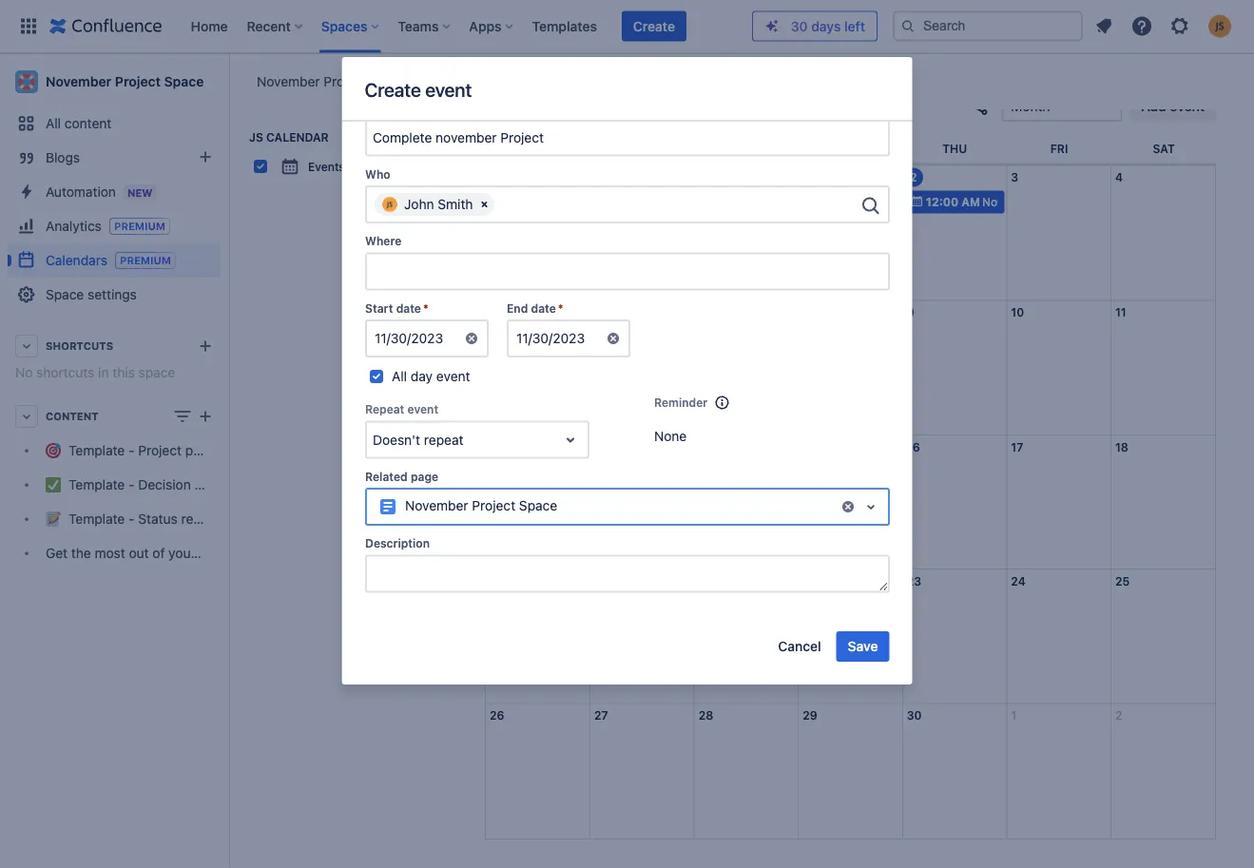 Task type: vqa. For each thing, say whether or not it's contained in the screenshot.
October to the bottom
no



Task type: locate. For each thing, give the bounding box(es) containing it.
repeat event
[[365, 403, 438, 417]]

2 horizontal spatial november
[[405, 499, 468, 514]]

event
[[425, 78, 472, 100], [1171, 98, 1205, 114], [436, 369, 470, 385], [407, 403, 438, 417]]

date
[[396, 302, 421, 315], [531, 302, 556, 315]]

0 horizontal spatial all
[[46, 116, 61, 131]]

event right day
[[436, 369, 470, 385]]

space settings
[[46, 287, 137, 303]]

this
[[113, 365, 135, 381]]

space right this
[[138, 365, 175, 381]]

all
[[46, 116, 61, 131], [392, 369, 407, 385]]

all for all content
[[46, 116, 61, 131]]

save
[[848, 639, 879, 655]]

1 vertical spatial clear image
[[841, 500, 856, 515]]

tree inside space element
[[8, 434, 287, 571]]

tree containing template - project plan
[[8, 434, 287, 571]]

all left content
[[46, 116, 61, 131]]

automation
[[46, 184, 116, 199]]

status
[[138, 511, 178, 527]]

- for decision
[[128, 477, 135, 493]]

1 horizontal spatial calendars
[[249, 84, 320, 102]]

all inside space element
[[46, 116, 61, 131]]

repeat
[[365, 403, 404, 417]]

1 vertical spatial open image
[[860, 496, 882, 519]]

november project space down spaces in the left of the page
[[257, 73, 409, 89]]

cancel
[[779, 639, 822, 655]]

calendars inside space element
[[46, 252, 107, 268]]

shortcuts button
[[8, 329, 221, 363]]

1 horizontal spatial *
[[558, 302, 563, 315]]

11/30/2023 down the end date *
[[516, 331, 585, 347]]

1 vertical spatial space
[[234, 546, 270, 561]]

0 vertical spatial create
[[634, 18, 676, 34]]

plan
[[185, 443, 211, 459]]

template - decision documentation
[[69, 477, 287, 493]]

grid
[[485, 139, 1217, 840]]

create a page image
[[194, 405, 217, 428]]

* for end date *
[[558, 302, 563, 315]]

analytics
[[46, 218, 102, 234]]

date right end on the top left
[[531, 302, 556, 315]]

calendars down analytics
[[46, 252, 107, 268]]

event up "doesn't repeat"
[[407, 403, 438, 417]]

clear image
[[464, 332, 479, 347], [841, 500, 856, 515]]

1 vertical spatial calendars
[[46, 252, 107, 268]]

premium image for calendars
[[115, 252, 176, 269]]

shortcuts
[[46, 340, 113, 353]]

2 template from the top
[[69, 477, 125, 493]]

template up the most at left bottom
[[69, 511, 125, 527]]

fri
[[1051, 142, 1069, 156]]

doesn't repeat
[[372, 432, 463, 448]]

1 - from the top
[[128, 443, 135, 459]]

grid containing sun
[[485, 139, 1217, 840]]

page
[[410, 470, 438, 484]]

get
[[46, 546, 68, 561]]

november
[[257, 73, 320, 89], [46, 74, 112, 89], [405, 499, 468, 514]]

1 vertical spatial -
[[128, 477, 135, 493]]

calendar
[[266, 130, 329, 144]]

1 horizontal spatial 11/30/2023
[[516, 331, 585, 347]]

november project space link
[[8, 63, 221, 101], [257, 72, 409, 91]]

sat
[[1154, 142, 1176, 156]]

november project space
[[257, 73, 409, 89], [46, 74, 204, 89], [405, 499, 557, 514]]

content
[[46, 411, 98, 423]]

template - status report
[[69, 511, 219, 527]]

blogs
[[46, 150, 80, 166]]

-
[[128, 443, 135, 459], [128, 477, 135, 493], [128, 511, 135, 527]]

event for repeat event
[[407, 403, 438, 417]]

who
[[365, 168, 390, 181]]

november up js calendar
[[257, 73, 320, 89]]

calendars
[[249, 84, 320, 102], [46, 252, 107, 268]]

november down page
[[405, 499, 468, 514]]

template for template - status report
[[69, 511, 125, 527]]

calendars up js calendar
[[249, 84, 320, 102]]

0 horizontal spatial november
[[46, 74, 112, 89]]

1 horizontal spatial clear image
[[841, 500, 856, 515]]

john smith image
[[382, 197, 397, 213]]

None text field
[[374, 330, 378, 349], [516, 330, 520, 349], [374, 330, 378, 349], [516, 330, 520, 349]]

november project space image
[[380, 500, 395, 515]]

cell inside grid
[[799, 301, 903, 435]]

* right end on the top left
[[558, 302, 563, 315]]

premium image inside analytics link
[[109, 218, 170, 235]]

sat link
[[1150, 139, 1180, 158]]

project
[[324, 73, 367, 89], [115, 74, 161, 89], [138, 443, 182, 459], [472, 499, 515, 514]]

open image
[[559, 429, 582, 452], [860, 496, 882, 519]]

in
[[98, 365, 109, 381]]

0 horizontal spatial *
[[423, 302, 428, 315]]

apps button
[[464, 11, 521, 41]]

tue
[[735, 142, 758, 156]]

november project space link up all content link
[[8, 63, 221, 101]]

all left day
[[392, 369, 407, 385]]

1 horizontal spatial all
[[392, 369, 407, 385]]

1 vertical spatial premium image
[[115, 252, 176, 269]]

template down template - project plan link
[[69, 477, 125, 493]]

1 template from the top
[[69, 443, 125, 459]]

shortcuts
[[36, 365, 95, 381]]

banner
[[0, 0, 1255, 53]]

0 vertical spatial all
[[46, 116, 61, 131]]

2 vertical spatial -
[[128, 511, 135, 527]]

create
[[634, 18, 676, 34], [365, 78, 421, 100]]

- left decision
[[128, 477, 135, 493]]

2 - from the top
[[128, 477, 135, 493]]

0 horizontal spatial space
[[138, 365, 175, 381]]

premium image
[[109, 218, 170, 235], [115, 252, 176, 269]]

template - project plan link
[[8, 434, 221, 468]]

november up "all content"
[[46, 74, 112, 89]]

- left the status
[[128, 511, 135, 527]]

spaces
[[321, 18, 368, 34]]

1 vertical spatial create
[[365, 78, 421, 100]]

calendars link
[[8, 244, 221, 278]]

november project space link down spaces in the left of the page
[[257, 72, 409, 91]]

0 vertical spatial clear image
[[464, 332, 479, 347]]

event right "add"
[[1171, 98, 1205, 114]]

0 horizontal spatial clear image
[[464, 332, 479, 347]]

1 vertical spatial all
[[392, 369, 407, 385]]

space
[[138, 365, 175, 381], [234, 546, 270, 561]]

your
[[169, 546, 196, 561]]

0 vertical spatial template
[[69, 443, 125, 459]]

global element
[[11, 0, 752, 53]]

the
[[71, 546, 91, 561]]

js calendar
[[249, 130, 329, 144]]

november project space down page
[[405, 499, 557, 514]]

related
[[365, 470, 407, 484]]

template
[[69, 443, 125, 459], [69, 477, 125, 493], [69, 511, 125, 527]]

0 vertical spatial open image
[[559, 429, 582, 452]]

decision
[[138, 477, 191, 493]]

0 horizontal spatial create
[[365, 78, 421, 100]]

- for project
[[128, 443, 135, 459]]

0 horizontal spatial open image
[[559, 429, 582, 452]]

november project space inside space element
[[46, 74, 204, 89]]

row
[[485, 139, 1217, 164], [486, 166, 1216, 301], [486, 301, 1216, 435], [486, 435, 1216, 570], [486, 570, 1216, 704], [486, 704, 1216, 839]]

*
[[423, 302, 428, 315], [558, 302, 563, 315]]

1 * from the left
[[423, 302, 428, 315]]

most
[[95, 546, 125, 561]]

mon
[[628, 142, 656, 156]]

tree
[[8, 434, 287, 571]]

get the most out of your team space
[[46, 546, 270, 561]]

- up template - decision documentation link on the bottom left
[[128, 443, 135, 459]]

0 vertical spatial calendars
[[249, 84, 320, 102]]

event down apps
[[425, 78, 472, 100]]

mon link
[[624, 139, 660, 158]]

confluence image
[[49, 15, 162, 38], [49, 15, 162, 38]]

space
[[371, 73, 409, 89], [164, 74, 204, 89], [46, 287, 84, 303], [519, 499, 557, 514]]

1 horizontal spatial create
[[634, 18, 676, 34]]

1 vertical spatial template
[[69, 477, 125, 493]]

wed
[[838, 142, 864, 156]]

premium image down new
[[109, 218, 170, 235]]

create inside global element
[[634, 18, 676, 34]]

0 horizontal spatial 11/30/2023
[[374, 331, 443, 347]]

november project space up all content link
[[46, 74, 204, 89]]

0 vertical spatial space
[[138, 365, 175, 381]]

clear image
[[477, 197, 492, 213]]

template down the content dropdown button
[[69, 443, 125, 459]]

* right start
[[423, 302, 428, 315]]

date right start
[[396, 302, 421, 315]]

11/30/2023 for end date
[[516, 331, 585, 347]]

2 * from the left
[[558, 302, 563, 315]]

tue link
[[731, 139, 762, 158]]

None field
[[367, 121, 888, 155]]

event inside button
[[1171, 98, 1205, 114]]

home
[[191, 18, 228, 34]]

new
[[127, 186, 153, 199]]

11/30/2023
[[374, 331, 443, 347], [516, 331, 585, 347]]

1 date from the left
[[396, 302, 421, 315]]

november inside space element
[[46, 74, 112, 89]]

3 - from the top
[[128, 511, 135, 527]]

sun
[[525, 142, 550, 156]]

2 vertical spatial template
[[69, 511, 125, 527]]

1 horizontal spatial open image
[[860, 496, 882, 519]]

11/30/2023 down start date *
[[374, 331, 443, 347]]

space right team on the left of page
[[234, 546, 270, 561]]

1 11/30/2023 from the left
[[374, 331, 443, 347]]

1 horizontal spatial date
[[531, 302, 556, 315]]

2 date from the left
[[531, 302, 556, 315]]

premium image inside calendars link
[[115, 252, 176, 269]]

spaces button
[[316, 11, 387, 41]]

create right templates
[[634, 18, 676, 34]]

cell
[[799, 301, 903, 435]]

premium image down analytics link
[[115, 252, 176, 269]]

0 vertical spatial -
[[128, 443, 135, 459]]

create down global element
[[365, 78, 421, 100]]

2 11/30/2023 from the left
[[516, 331, 585, 347]]

0 horizontal spatial date
[[396, 302, 421, 315]]

0 vertical spatial premium image
[[109, 218, 170, 235]]

out
[[129, 546, 149, 561]]

None text field
[[372, 431, 376, 450]]

0 horizontal spatial calendars
[[46, 252, 107, 268]]

3 template from the top
[[69, 511, 125, 527]]

description
[[365, 538, 430, 551]]

sun link
[[521, 139, 554, 158]]

Where field
[[367, 255, 888, 289]]



Task type: describe. For each thing, give the bounding box(es) containing it.
- for status
[[128, 511, 135, 527]]

john smith
[[404, 197, 473, 213]]

space element
[[0, 53, 287, 869]]

no
[[15, 365, 33, 381]]

create for create
[[634, 18, 676, 34]]

of
[[153, 546, 165, 561]]

clear image
[[606, 332, 621, 347]]

create link
[[622, 11, 687, 41]]

add event button
[[1131, 91, 1217, 122]]

none
[[654, 429, 687, 445]]

template - decision documentation link
[[8, 468, 287, 502]]

reminder
[[654, 396, 708, 410]]

all content link
[[8, 107, 221, 141]]

0 horizontal spatial november project space link
[[8, 63, 221, 101]]

all for all day event
[[392, 369, 407, 385]]

1 horizontal spatial space
[[234, 546, 270, 561]]

analytics link
[[8, 209, 221, 244]]

premium image for analytics
[[109, 218, 170, 235]]

home link
[[185, 11, 234, 41]]

Search field
[[893, 11, 1084, 41]]

event for create event
[[425, 78, 472, 100]]

all day event
[[392, 369, 470, 385]]

apps
[[469, 18, 502, 34]]

repeat
[[424, 432, 463, 448]]

Description text field
[[365, 556, 890, 594]]

john
[[404, 197, 434, 213]]

1 horizontal spatial november project space link
[[257, 72, 409, 91]]

thu link
[[939, 139, 972, 158]]

js
[[249, 130, 263, 144]]

row containing sun
[[485, 139, 1217, 164]]

smith
[[438, 197, 473, 213]]

search image
[[901, 19, 916, 34]]

related page
[[365, 470, 438, 484]]

end date *
[[507, 302, 563, 315]]

report
[[181, 511, 219, 527]]

cancel button
[[767, 632, 833, 662]]

1 horizontal spatial november
[[257, 73, 320, 89]]

create event
[[365, 78, 472, 100]]

templates link
[[527, 11, 603, 41]]

template for template - project plan
[[69, 443, 125, 459]]

template - status report link
[[8, 502, 221, 537]]

thu
[[943, 142, 968, 156]]

settings icon image
[[1169, 15, 1192, 38]]

event for add event
[[1171, 98, 1205, 114]]

settings
[[88, 287, 137, 303]]

template - project plan
[[69, 443, 211, 459]]

day
[[410, 369, 432, 385]]

space settings link
[[8, 278, 221, 312]]

date for start date
[[396, 302, 421, 315]]

add
[[1142, 98, 1167, 114]]

banner containing home
[[0, 0, 1255, 53]]

no shortcuts in this space
[[15, 365, 175, 381]]

wed link
[[834, 139, 868, 158]]

* for start date *
[[423, 302, 428, 315]]

create for create event
[[365, 78, 421, 100]]

month
[[1012, 98, 1051, 114]]

save button
[[837, 632, 890, 662]]

project inside tree
[[138, 443, 182, 459]]

11/30/2023 for start date
[[374, 331, 443, 347]]

date for end date
[[531, 302, 556, 315]]

doesn't
[[372, 432, 420, 448]]

events
[[308, 160, 345, 173]]

team
[[199, 546, 230, 561]]

end
[[507, 302, 528, 315]]

get the most out of your team space link
[[8, 537, 270, 571]]

start
[[365, 302, 393, 315]]

where
[[365, 235, 401, 248]]

content
[[65, 116, 112, 131]]

blogs link
[[8, 141, 221, 175]]

documentation
[[195, 477, 287, 493]]

all content
[[46, 116, 112, 131]]

fri link
[[1047, 139, 1073, 158]]

content button
[[8, 400, 221, 434]]

create a blog image
[[194, 146, 217, 168]]

start date *
[[365, 302, 428, 315]]

template for template - decision documentation
[[69, 477, 125, 493]]

templates
[[532, 18, 597, 34]]

add event
[[1142, 98, 1205, 114]]



